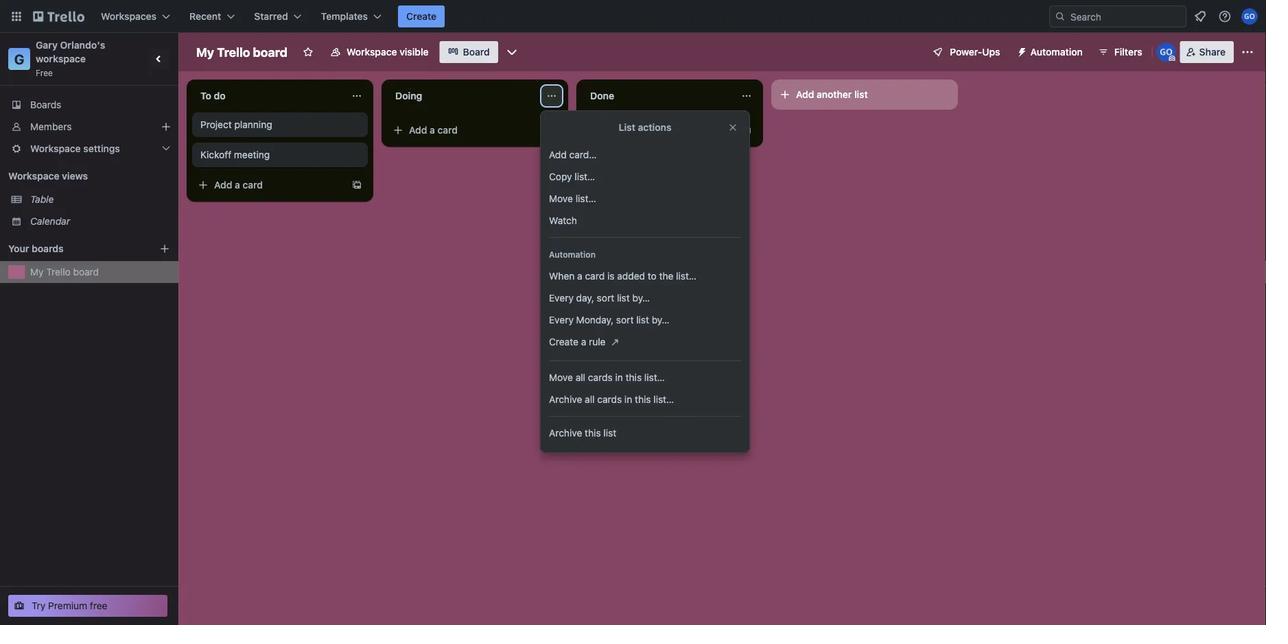 Task type: locate. For each thing, give the bounding box(es) containing it.
add a card button for to do
[[192, 174, 346, 196]]

add a card down doing
[[409, 125, 458, 136]]

add a card
[[409, 125, 458, 136], [604, 125, 653, 136], [214, 179, 263, 191]]

kickoff
[[200, 149, 231, 161]]

your boards with 1 items element
[[8, 241, 139, 257]]

cards up "archive all cards in this list…"
[[588, 372, 613, 384]]

0 horizontal spatial add a card button
[[192, 174, 346, 196]]

list inside archive this list link
[[603, 428, 616, 439]]

project planning
[[200, 119, 272, 130]]

this for archive all cards in this list…
[[635, 394, 651, 406]]

1 every from the top
[[549, 293, 574, 304]]

1 vertical spatial archive
[[549, 428, 582, 439]]

Done text field
[[582, 85, 733, 107]]

a
[[430, 125, 435, 136], [625, 125, 630, 136], [235, 179, 240, 191], [577, 271, 582, 282], [581, 337, 586, 348]]

back to home image
[[33, 5, 84, 27]]

workspace settings
[[30, 143, 120, 154]]

every up create a rule
[[549, 315, 574, 326]]

table link
[[30, 193, 170, 207]]

my down your boards
[[30, 267, 44, 278]]

1 vertical spatial in
[[624, 394, 632, 406]]

Search field
[[1066, 6, 1186, 27]]

0 vertical spatial cards
[[588, 372, 613, 384]]

0 vertical spatial sort
[[597, 293, 614, 304]]

add card… link
[[541, 144, 749, 166]]

card inside when a card is added to the list… link
[[585, 271, 605, 282]]

1 horizontal spatial add a card
[[409, 125, 458, 136]]

copy
[[549, 171, 572, 183]]

0 horizontal spatial in
[[615, 372, 623, 384]]

1 horizontal spatial my
[[196, 45, 214, 59]]

0 horizontal spatial automation
[[549, 250, 596, 259]]

every
[[549, 293, 574, 304], [549, 315, 574, 326]]

every day, sort list by…
[[549, 293, 650, 304]]

show menu image
[[1241, 45, 1254, 59]]

2 vertical spatial this
[[585, 428, 601, 439]]

0 horizontal spatial add a card
[[214, 179, 263, 191]]

every for every day, sort list by…
[[549, 293, 574, 304]]

add inside add another list button
[[796, 89, 814, 100]]

card up add card… link
[[632, 125, 653, 136]]

1 vertical spatial cards
[[597, 394, 622, 406]]

0 vertical spatial my trello board
[[196, 45, 287, 59]]

0 horizontal spatial create from template… image
[[351, 180, 362, 191]]

0 vertical spatial workspace
[[347, 46, 397, 58]]

0 vertical spatial my
[[196, 45, 214, 59]]

customize views image
[[505, 45, 519, 59]]

create for create
[[406, 11, 437, 22]]

1 horizontal spatial board
[[253, 45, 287, 59]]

0 notifications image
[[1192, 8, 1208, 25]]

board
[[253, 45, 287, 59], [73, 267, 99, 278]]

cards for move
[[588, 372, 613, 384]]

1 vertical spatial sort
[[616, 315, 634, 326]]

board down starred
[[253, 45, 287, 59]]

0 horizontal spatial sort
[[597, 293, 614, 304]]

2 archive from the top
[[549, 428, 582, 439]]

by… down when a card is added to the list… link
[[632, 293, 650, 304]]

0 horizontal spatial trello
[[46, 267, 71, 278]]

create left the rule
[[549, 337, 578, 348]]

1 horizontal spatial by…
[[652, 315, 669, 326]]

my inside board name text box
[[196, 45, 214, 59]]

1 vertical spatial my
[[30, 267, 44, 278]]

all down the move all cards in this list…
[[585, 394, 595, 406]]

add a card button for doing
[[387, 119, 541, 141]]

2 every from the top
[[549, 315, 574, 326]]

create button
[[398, 5, 445, 27]]

2 horizontal spatial add a card
[[604, 125, 653, 136]]

0 horizontal spatial my
[[30, 267, 44, 278]]

by…
[[632, 293, 650, 304], [652, 315, 669, 326]]

1 vertical spatial move
[[549, 372, 573, 384]]

2 horizontal spatial add a card button
[[582, 119, 736, 141]]

this down "archive all cards in this list…"
[[585, 428, 601, 439]]

workspace
[[36, 53, 86, 65]]

actions
[[638, 122, 671, 133]]

a left actions
[[625, 125, 630, 136]]

add up copy
[[549, 149, 567, 161]]

sm image
[[1011, 41, 1030, 60]]

g link
[[8, 48, 30, 70]]

do
[[214, 90, 226, 102]]

automation down search icon
[[1030, 46, 1083, 58]]

1 vertical spatial workspace
[[30, 143, 81, 154]]

my trello board down starred
[[196, 45, 287, 59]]

0 vertical spatial this
[[626, 372, 642, 384]]

trello down recent popup button
[[217, 45, 250, 59]]

add a card up add card… link
[[604, 125, 653, 136]]

archive inside archive all cards in this list… link
[[549, 394, 582, 406]]

workspace down "members" at the top of page
[[30, 143, 81, 154]]

list…
[[575, 171, 595, 183], [576, 193, 596, 204], [676, 271, 697, 282], [644, 372, 665, 384], [653, 394, 674, 406]]

2 move from the top
[[549, 372, 573, 384]]

2 horizontal spatial create from template… image
[[741, 125, 752, 136]]

1 archive from the top
[[549, 394, 582, 406]]

1 horizontal spatial automation
[[1030, 46, 1083, 58]]

1 vertical spatial this
[[635, 394, 651, 406]]

2 vertical spatial workspace
[[8, 171, 59, 182]]

boards
[[30, 99, 61, 110]]

create for create a rule
[[549, 337, 578, 348]]

0 horizontal spatial board
[[73, 267, 99, 278]]

my down recent
[[196, 45, 214, 59]]

table
[[30, 194, 54, 205]]

all for archive
[[585, 394, 595, 406]]

automation up the when
[[549, 250, 596, 259]]

1 move from the top
[[549, 193, 573, 204]]

templates
[[321, 11, 368, 22]]

list… up archive all cards in this list… link
[[644, 372, 665, 384]]

all down create a rule
[[576, 372, 585, 384]]

0 horizontal spatial create
[[406, 11, 437, 22]]

add a card button up add card… link
[[582, 119, 736, 141]]

move down create a rule
[[549, 372, 573, 384]]

0 vertical spatial trello
[[217, 45, 250, 59]]

1 horizontal spatial sort
[[616, 315, 634, 326]]

0 vertical spatial all
[[576, 372, 585, 384]]

1 vertical spatial my trello board
[[30, 267, 99, 278]]

all for move
[[576, 372, 585, 384]]

in up "archive all cards in this list…"
[[615, 372, 623, 384]]

sort
[[597, 293, 614, 304], [616, 315, 634, 326]]

templates button
[[313, 5, 390, 27]]

automation
[[1030, 46, 1083, 58], [549, 250, 596, 259]]

1 horizontal spatial my trello board
[[196, 45, 287, 59]]

add a card button down "kickoff meeting" 'link'
[[192, 174, 346, 196]]

free
[[36, 68, 53, 78]]

workspace for workspace visible
[[347, 46, 397, 58]]

create up visible
[[406, 11, 437, 22]]

by… for every day, sort list by…
[[632, 293, 650, 304]]

0 vertical spatial every
[[549, 293, 574, 304]]

1 vertical spatial every
[[549, 315, 574, 326]]

my trello board down your boards with 1 items element
[[30, 267, 99, 278]]

archive
[[549, 394, 582, 406], [549, 428, 582, 439]]

0 vertical spatial create
[[406, 11, 437, 22]]

1 horizontal spatial in
[[624, 394, 632, 406]]

0 horizontal spatial my trello board
[[30, 267, 99, 278]]

create inside button
[[406, 11, 437, 22]]

sort for day,
[[597, 293, 614, 304]]

list down "archive all cards in this list…"
[[603, 428, 616, 439]]

my trello board link
[[30, 266, 170, 279]]

to
[[648, 271, 657, 282]]

archive this list
[[549, 428, 616, 439]]

0 vertical spatial board
[[253, 45, 287, 59]]

gary orlando (garyorlando) image
[[1241, 8, 1258, 25]]

automation button
[[1011, 41, 1091, 63]]

list… right the
[[676, 271, 697, 282]]

workspace visible
[[347, 46, 429, 58]]

this down move all cards in this list… link
[[635, 394, 651, 406]]

my
[[196, 45, 214, 59], [30, 267, 44, 278]]

list inside every monday, sort list by… link
[[636, 315, 649, 326]]

1 vertical spatial by…
[[652, 315, 669, 326]]

add left 'another'
[[796, 89, 814, 100]]

workspace down templates dropdown button
[[347, 46, 397, 58]]

in for move all cards in this list…
[[615, 372, 623, 384]]

archive up archive this list
[[549, 394, 582, 406]]

try premium free button
[[8, 596, 167, 618]]

sort right the day,
[[597, 293, 614, 304]]

0 horizontal spatial by…
[[632, 293, 650, 304]]

list… down card…
[[575, 171, 595, 183]]

add
[[796, 89, 814, 100], [409, 125, 427, 136], [604, 125, 622, 136], [549, 149, 567, 161], [214, 179, 232, 191]]

list
[[854, 89, 868, 100], [617, 293, 630, 304], [636, 315, 649, 326], [603, 428, 616, 439]]

list right 'another'
[[854, 89, 868, 100]]

create from template… image
[[546, 125, 557, 136], [741, 125, 752, 136], [351, 180, 362, 191]]

workspaces
[[101, 11, 156, 22]]

cards down the move all cards in this list…
[[597, 394, 622, 406]]

starred
[[254, 11, 288, 22]]

workspace
[[347, 46, 397, 58], [30, 143, 81, 154], [8, 171, 59, 182]]

this up archive all cards in this list… link
[[626, 372, 642, 384]]

trello
[[217, 45, 250, 59], [46, 267, 71, 278]]

trello inside board name text box
[[217, 45, 250, 59]]

archive for archive this list
[[549, 428, 582, 439]]

add a card button down doing text field on the left top of the page
[[387, 119, 541, 141]]

list down when a card is added to the list…
[[617, 293, 630, 304]]

add down kickoff
[[214, 179, 232, 191]]

in
[[615, 372, 623, 384], [624, 394, 632, 406]]

try premium free
[[32, 601, 107, 612]]

workspace inside popup button
[[30, 143, 81, 154]]

list down 'every day, sort list by…' link
[[636, 315, 649, 326]]

workspace views
[[8, 171, 88, 182]]

create from template… image for doing
[[546, 125, 557, 136]]

a down kickoff meeting
[[235, 179, 240, 191]]

a inside create a rule link
[[581, 337, 586, 348]]

archive inside archive this list link
[[549, 428, 582, 439]]

workspace inside button
[[347, 46, 397, 58]]

workspace for workspace views
[[8, 171, 59, 182]]

0 vertical spatial automation
[[1030, 46, 1083, 58]]

0 vertical spatial move
[[549, 193, 573, 204]]

create from template… image for to do
[[351, 180, 362, 191]]

1 vertical spatial create
[[549, 337, 578, 348]]

every monday, sort list by…
[[549, 315, 669, 326]]

1 horizontal spatial create from template… image
[[546, 125, 557, 136]]

gary orlando's workspace link
[[36, 39, 108, 65]]

card down 'meeting'
[[243, 179, 263, 191]]

1 horizontal spatial trello
[[217, 45, 250, 59]]

archive down "archive all cards in this list…"
[[549, 428, 582, 439]]

by… down 'every day, sort list by…' link
[[652, 315, 669, 326]]

to do
[[200, 90, 226, 102]]

0 vertical spatial archive
[[549, 394, 582, 406]]

0 vertical spatial in
[[615, 372, 623, 384]]

trello down the 'boards'
[[46, 267, 71, 278]]

1 horizontal spatial add a card button
[[387, 119, 541, 141]]

orlando's
[[60, 39, 105, 51]]

list inside add another list button
[[854, 89, 868, 100]]

1 vertical spatial trello
[[46, 267, 71, 278]]

every down the when
[[549, 293, 574, 304]]

add a card button for done
[[582, 119, 736, 141]]

all
[[576, 372, 585, 384], [585, 394, 595, 406]]

add a card button
[[387, 119, 541, 141], [582, 119, 736, 141], [192, 174, 346, 196]]

my trello board
[[196, 45, 287, 59], [30, 267, 99, 278]]

0 vertical spatial by…
[[632, 293, 650, 304]]

in down move all cards in this list… link
[[624, 394, 632, 406]]

power-ups
[[950, 46, 1000, 58]]

create
[[406, 11, 437, 22], [549, 337, 578, 348]]

a right the when
[[577, 271, 582, 282]]

card
[[437, 125, 458, 136], [632, 125, 653, 136], [243, 179, 263, 191], [585, 271, 605, 282]]

add another list
[[796, 89, 868, 100]]

1 vertical spatial all
[[585, 394, 595, 406]]

1 vertical spatial board
[[73, 267, 99, 278]]

add inside add card… link
[[549, 149, 567, 161]]

card down doing text field on the left top of the page
[[437, 125, 458, 136]]

move down copy
[[549, 193, 573, 204]]

card left is
[[585, 271, 605, 282]]

add a card down kickoff meeting
[[214, 179, 263, 191]]

add a card for doing
[[409, 125, 458, 136]]

1 horizontal spatial create
[[549, 337, 578, 348]]

cards
[[588, 372, 613, 384], [597, 394, 622, 406]]

workspace up table
[[8, 171, 59, 182]]

recent
[[189, 11, 221, 22]]

move for move all cards in this list…
[[549, 372, 573, 384]]

every monday, sort list by… link
[[541, 309, 749, 331]]

a left the rule
[[581, 337, 586, 348]]

board down your boards with 1 items element
[[73, 267, 99, 278]]

sort down 'every day, sort list by…' link
[[616, 315, 634, 326]]



Task type: vqa. For each thing, say whether or not it's contained in the screenshot.
Create Create
yes



Task type: describe. For each thing, give the bounding box(es) containing it.
day,
[[576, 293, 594, 304]]

share button
[[1180, 41, 1234, 63]]

move list…
[[549, 193, 596, 204]]

list
[[619, 122, 635, 133]]

kickoff meeting link
[[200, 148, 360, 162]]

workspace for workspace settings
[[30, 143, 81, 154]]

doing
[[395, 90, 422, 102]]

create from template… image for done
[[741, 125, 752, 136]]

members
[[30, 121, 72, 132]]

kickoff meeting
[[200, 149, 270, 161]]

is
[[607, 271, 614, 282]]

move all cards in this list…
[[549, 372, 665, 384]]

another
[[817, 89, 852, 100]]

calendar
[[30, 216, 70, 227]]

members link
[[0, 116, 178, 138]]

by… for every monday, sort list by…
[[652, 315, 669, 326]]

board inside text box
[[253, 45, 287, 59]]

power-
[[950, 46, 982, 58]]

ups
[[982, 46, 1000, 58]]

gary orlando's workspace free
[[36, 39, 108, 78]]

automation inside 'button'
[[1030, 46, 1083, 58]]

add another list button
[[771, 80, 958, 110]]

boards link
[[0, 94, 178, 116]]

open information menu image
[[1218, 10, 1232, 23]]

search image
[[1055, 11, 1066, 22]]

archive all cards in this list… link
[[541, 389, 749, 411]]

workspace visible button
[[322, 41, 437, 63]]

your
[[8, 243, 29, 255]]

star or unstar board image
[[303, 47, 314, 58]]

move all cards in this list… link
[[541, 367, 749, 389]]

done
[[590, 90, 614, 102]]

copy list… link
[[541, 166, 749, 188]]

sort for monday,
[[616, 315, 634, 326]]

archive all cards in this list…
[[549, 394, 674, 406]]

the
[[659, 271, 673, 282]]

copy list…
[[549, 171, 595, 183]]

archive this list link
[[541, 423, 749, 445]]

filters button
[[1094, 41, 1146, 63]]

views
[[62, 171, 88, 182]]

to
[[200, 90, 211, 102]]

Board name text field
[[189, 41, 294, 63]]

monday,
[[576, 315, 614, 326]]

Doing text field
[[387, 85, 538, 107]]

when a card is added to the list… link
[[541, 266, 749, 288]]

list… down copy list…
[[576, 193, 596, 204]]

switch to… image
[[10, 10, 23, 23]]

your boards
[[8, 243, 64, 255]]

watch link
[[541, 210, 749, 232]]

recent button
[[181, 5, 243, 27]]

power-ups button
[[922, 41, 1008, 63]]

board link
[[440, 41, 498, 63]]

1 vertical spatial automation
[[549, 250, 596, 259]]

workspaces button
[[93, 5, 178, 27]]

settings
[[83, 143, 120, 154]]

move list… link
[[541, 188, 749, 210]]

in for archive all cards in this list…
[[624, 394, 632, 406]]

card…
[[569, 149, 597, 161]]

project
[[200, 119, 232, 130]]

gary orlando (garyorlando) image
[[1157, 43, 1176, 62]]

gary
[[36, 39, 58, 51]]

starred button
[[246, 5, 310, 27]]

rule
[[589, 337, 606, 348]]

add a card for to do
[[214, 179, 263, 191]]

workspace settings button
[[0, 138, 178, 160]]

every day, sort list by… link
[[541, 288, 749, 309]]

cards for archive
[[597, 394, 622, 406]]

watch
[[549, 215, 577, 226]]

this for move all cards in this list…
[[626, 372, 642, 384]]

primary element
[[0, 0, 1266, 33]]

share
[[1199, 46, 1226, 58]]

a inside when a card is added to the list… link
[[577, 271, 582, 282]]

planning
[[234, 119, 272, 130]]

when a card is added to the list…
[[549, 271, 697, 282]]

archive for archive all cards in this list…
[[549, 394, 582, 406]]

add board image
[[159, 244, 170, 255]]

added
[[617, 271, 645, 282]]

board
[[463, 46, 490, 58]]

create a rule
[[549, 337, 606, 348]]

To do text field
[[192, 85, 343, 107]]

add down doing
[[409, 125, 427, 136]]

when
[[549, 271, 575, 282]]

my trello board inside board name text box
[[196, 45, 287, 59]]

create a rule link
[[541, 331, 749, 355]]

this member is an admin of this board. image
[[1169, 56, 1175, 62]]

filters
[[1114, 46, 1142, 58]]

visible
[[400, 46, 429, 58]]

move for move list…
[[549, 193, 573, 204]]

calendar link
[[30, 215, 170, 229]]

list… down move all cards in this list… link
[[653, 394, 674, 406]]

every for every monday, sort list by…
[[549, 315, 574, 326]]

add card…
[[549, 149, 597, 161]]

meeting
[[234, 149, 270, 161]]

g
[[14, 51, 24, 67]]

project planning link
[[200, 118, 360, 132]]

add down the "done"
[[604, 125, 622, 136]]

try
[[32, 601, 46, 612]]

workspace navigation collapse icon image
[[150, 49, 169, 69]]

list actions
[[619, 122, 671, 133]]

boards
[[32, 243, 64, 255]]

premium
[[48, 601, 87, 612]]

free
[[90, 601, 107, 612]]

list inside 'every day, sort list by…' link
[[617, 293, 630, 304]]

a down doing text field on the left top of the page
[[430, 125, 435, 136]]



